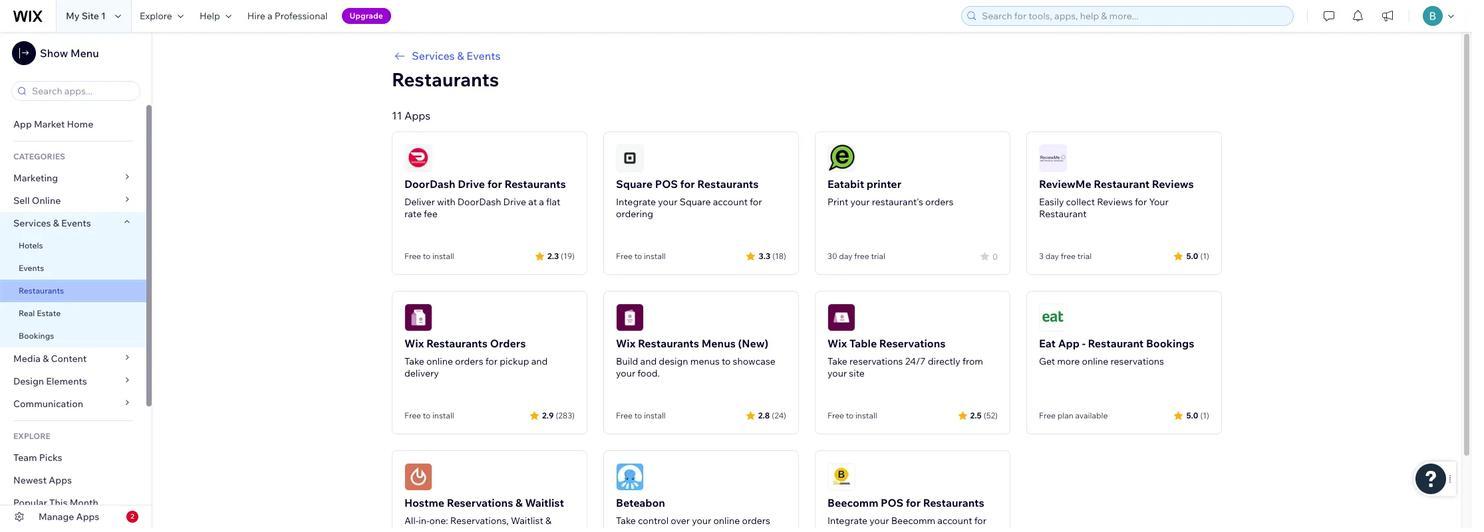 Task type: vqa. For each thing, say whether or not it's contained in the screenshot.


Task type: locate. For each thing, give the bounding box(es) containing it.
2 horizontal spatial take
[[827, 356, 847, 368]]

free to install down fee
[[404, 251, 454, 261]]

team picks
[[13, 452, 62, 464]]

day for reviewme restaurant reviews
[[1045, 251, 1059, 261]]

apps right 11
[[404, 109, 430, 122]]

0 horizontal spatial services & events link
[[0, 212, 146, 235]]

doordash drive for restaurants logo image
[[404, 144, 432, 172]]

1 vertical spatial ordering
[[827, 527, 865, 529]]

a right at
[[539, 196, 544, 208]]

integrate for beecomm
[[827, 516, 868, 527]]

install up wix restaurants menus (new) logo
[[644, 251, 666, 261]]

1 5.0 from the top
[[1186, 251, 1198, 261]]

0 horizontal spatial online
[[426, 356, 453, 368]]

all-
[[404, 516, 419, 527]]

1 horizontal spatial bookings
[[1146, 337, 1194, 351]]

1 horizontal spatial integrate
[[827, 516, 868, 527]]

apps up this
[[49, 475, 72, 487]]

for inside reviewme restaurant reviews easily collect reviews for your restaurant
[[1135, 196, 1147, 208]]

collect
[[1066, 196, 1095, 208]]

Search apps... field
[[28, 82, 136, 100]]

take for wix restaurants orders
[[404, 356, 424, 368]]

0 horizontal spatial events
[[19, 263, 44, 273]]

picks
[[39, 452, 62, 464]]

0 vertical spatial integrate
[[616, 196, 656, 208]]

wix for wix table reservations
[[827, 337, 847, 351]]

reservations up 24/7
[[879, 337, 946, 351]]

doordash right "with"
[[458, 196, 501, 208]]

beecomm
[[827, 497, 878, 510], [891, 516, 935, 527]]

1 vertical spatial pos
[[881, 497, 903, 510]]

app inside sidebar "element"
[[13, 118, 32, 130]]

2 5.0 (1) from the top
[[1186, 411, 1209, 421]]

and right the build at the left bottom of the page
[[640, 356, 657, 368]]

1 horizontal spatial reservations
[[879, 337, 946, 351]]

1 5.0 (1) from the top
[[1186, 251, 1209, 261]]

to down fee
[[423, 251, 430, 261]]

free for reviewme
[[1061, 251, 1076, 261]]

free to install
[[404, 251, 454, 261], [616, 251, 666, 261], [404, 411, 454, 421], [616, 411, 666, 421], [827, 411, 877, 421]]

2 vertical spatial apps
[[76, 512, 99, 523]]

orders
[[925, 196, 953, 208], [455, 356, 483, 368], [742, 516, 770, 527]]

ordering down beecomm pos for restaurants logo
[[827, 527, 865, 529]]

free down rate
[[404, 251, 421, 261]]

0 horizontal spatial ordering
[[616, 208, 653, 220]]

online down wix restaurants orders logo
[[426, 356, 453, 368]]

pos inside beecomm pos for restaurants integrate your beecomm account for ordering
[[881, 497, 903, 510]]

0 horizontal spatial take
[[404, 356, 424, 368]]

0 horizontal spatial trial
[[871, 251, 885, 261]]

deliver
[[404, 196, 435, 208]]

1 vertical spatial 5.0 (1)
[[1186, 411, 1209, 421]]

1 vertical spatial doordash
[[458, 196, 501, 208]]

free to install down the site at the right bottom of page
[[827, 411, 877, 421]]

0 vertical spatial 5.0
[[1186, 251, 1198, 261]]

day for eatabit printer
[[839, 251, 853, 261]]

apps for manage apps
[[76, 512, 99, 523]]

to down menus
[[722, 356, 731, 368]]

restaurant right -
[[1088, 337, 1144, 351]]

trial for printer
[[871, 251, 885, 261]]

ordering inside beecomm pos for restaurants integrate your beecomm account for ordering
[[827, 527, 865, 529]]

team picks link
[[0, 447, 146, 470]]

wix left "table"
[[827, 337, 847, 351]]

help button
[[191, 0, 239, 32]]

wix inside wix restaurants menus (new) build and design menus to showcase your food.
[[616, 337, 635, 351]]

1 vertical spatial services & events link
[[0, 212, 146, 235]]

0 horizontal spatial reservations
[[849, 356, 903, 368]]

services inside sidebar "element"
[[13, 218, 51, 229]]

(new)
[[738, 337, 768, 351]]

1 vertical spatial integrate
[[827, 516, 868, 527]]

your
[[1149, 196, 1169, 208]]

0 vertical spatial pos
[[655, 178, 678, 191]]

-
[[1082, 337, 1085, 351]]

online
[[426, 356, 453, 368], [1082, 356, 1108, 368], [713, 516, 740, 527]]

wix restaurants orders logo image
[[404, 304, 432, 332]]

take down wix restaurants orders logo
[[404, 356, 424, 368]]

free right 3
[[1061, 251, 1076, 261]]

1 trial from the left
[[871, 251, 885, 261]]

restaurant up your
[[1094, 178, 1150, 191]]

0 horizontal spatial bookings
[[19, 331, 54, 341]]

beteabon take control over your online orders
[[616, 497, 770, 527]]

online right over
[[713, 516, 740, 527]]

0 vertical spatial doordash
[[404, 178, 455, 191]]

popular
[[13, 498, 47, 510]]

3.3 (18)
[[759, 251, 786, 261]]

0 horizontal spatial doordash
[[404, 178, 455, 191]]

2 wix from the left
[[616, 337, 635, 351]]

0 horizontal spatial account
[[713, 196, 748, 208]]

free down delivery
[[404, 411, 421, 421]]

at
[[528, 196, 537, 208]]

&
[[457, 49, 464, 63], [53, 218, 59, 229], [43, 353, 49, 365], [516, 497, 523, 510], [545, 516, 551, 527]]

reviews
[[1152, 178, 1194, 191], [1097, 196, 1133, 208]]

2 horizontal spatial apps
[[404, 109, 430, 122]]

1 wix from the left
[[404, 337, 424, 351]]

food.
[[637, 368, 660, 380]]

day right 30
[[839, 251, 853, 261]]

2 horizontal spatial orders
[[925, 196, 953, 208]]

free left "plan"
[[1039, 411, 1056, 421]]

0 vertical spatial apps
[[404, 109, 430, 122]]

1 horizontal spatial take
[[616, 516, 636, 527]]

printer
[[867, 178, 901, 191]]

reviewme restaurant reviews logo image
[[1039, 144, 1067, 172]]

apps
[[404, 109, 430, 122], [49, 475, 72, 487], [76, 512, 99, 523]]

eatabit printer print your restaurant's orders
[[827, 178, 953, 208]]

newest apps link
[[0, 470, 146, 492]]

account inside square pos for restaurants integrate your square account for ordering
[[713, 196, 748, 208]]

0 vertical spatial services
[[412, 49, 455, 63]]

0 horizontal spatial and
[[531, 356, 548, 368]]

(283)
[[556, 411, 575, 421]]

apps down month
[[76, 512, 99, 523]]

reviewme
[[1039, 178, 1091, 191]]

2
[[130, 513, 134, 521]]

ordering
[[616, 208, 653, 220], [827, 527, 865, 529]]

0 vertical spatial beecomm
[[827, 497, 878, 510]]

free right (24) on the bottom of the page
[[827, 411, 844, 421]]

trial right 3
[[1077, 251, 1092, 261]]

1 (1) from the top
[[1200, 251, 1209, 261]]

1 vertical spatial app
[[1058, 337, 1080, 351]]

1 horizontal spatial reservations
[[1111, 356, 1164, 368]]

free for wix restaurants menus (new)
[[616, 411, 633, 421]]

0 vertical spatial events
[[467, 49, 501, 63]]

2 trial from the left
[[1077, 251, 1092, 261]]

menus
[[690, 356, 720, 368]]

2 reservations from the left
[[1111, 356, 1164, 368]]

5.0 (1) for eat app - restaurant bookings
[[1186, 411, 1209, 421]]

0 vertical spatial app
[[13, 118, 32, 130]]

1 horizontal spatial free
[[1061, 251, 1076, 261]]

upgrade
[[350, 11, 383, 21]]

1 horizontal spatial and
[[640, 356, 657, 368]]

1 vertical spatial waitlist
[[511, 516, 543, 527]]

online inside beteabon take control over your online orders
[[713, 516, 740, 527]]

2 horizontal spatial online
[[1082, 356, 1108, 368]]

1 vertical spatial orders
[[455, 356, 483, 368]]

1 vertical spatial (1)
[[1200, 411, 1209, 421]]

0 vertical spatial drive
[[458, 178, 485, 191]]

online inside eat app - restaurant bookings get more online reservations
[[1082, 356, 1108, 368]]

2 vertical spatial orders
[[742, 516, 770, 527]]

1 horizontal spatial account
[[937, 516, 972, 527]]

1 horizontal spatial apps
[[76, 512, 99, 523]]

restaurants inside wix restaurants menus (new) build and design menus to showcase your food.
[[638, 337, 699, 351]]

free right 30
[[854, 251, 869, 261]]

integrate down beecomm pos for restaurants logo
[[827, 516, 868, 527]]

integrate inside square pos for restaurants integrate your square account for ordering
[[616, 196, 656, 208]]

services up 11 apps
[[412, 49, 455, 63]]

1 horizontal spatial events
[[61, 218, 91, 229]]

1 vertical spatial square
[[680, 196, 711, 208]]

for inside wix restaurants orders take online orders for pickup and delivery
[[485, 356, 498, 368]]

show menu button
[[12, 41, 99, 65]]

team
[[13, 452, 37, 464]]

install down food.
[[644, 411, 666, 421]]

0 horizontal spatial beecomm
[[827, 497, 878, 510]]

app left market
[[13, 118, 32, 130]]

install down fee
[[432, 251, 454, 261]]

communication link
[[0, 393, 146, 416]]

0 horizontal spatial a
[[267, 10, 272, 22]]

1 vertical spatial reservations
[[447, 497, 513, 510]]

to for wix restaurants orders
[[423, 411, 430, 421]]

a right hire
[[267, 10, 272, 22]]

and right pickup
[[531, 356, 548, 368]]

0 horizontal spatial pos
[[655, 178, 678, 191]]

0 vertical spatial (1)
[[1200, 251, 1209, 261]]

reservations,
[[450, 516, 509, 527]]

restaurant down reviewme
[[1039, 208, 1087, 220]]

orders inside wix restaurants orders take online orders for pickup and delivery
[[455, 356, 483, 368]]

1 horizontal spatial ordering
[[827, 527, 865, 529]]

my site 1
[[66, 10, 106, 22]]

wix inside wix table reservations take reservations 24/7 directly from your site
[[827, 337, 847, 351]]

app left -
[[1058, 337, 1080, 351]]

account inside beecomm pos for restaurants integrate your beecomm account for ordering
[[937, 516, 972, 527]]

integrate inside beecomm pos for restaurants integrate your beecomm account for ordering
[[827, 516, 868, 527]]

reservations inside wix table reservations take reservations 24/7 directly from your site
[[879, 337, 946, 351]]

free to install for doordash drive for restaurants
[[404, 251, 454, 261]]

0 horizontal spatial reservations
[[447, 497, 513, 510]]

wix up the build at the left bottom of the page
[[616, 337, 635, 351]]

0 horizontal spatial square
[[616, 178, 653, 191]]

0 horizontal spatial orders
[[455, 356, 483, 368]]

2 horizontal spatial wix
[[827, 337, 847, 351]]

24/7
[[905, 356, 926, 368]]

1 vertical spatial account
[[937, 516, 972, 527]]

0 horizontal spatial free
[[854, 251, 869, 261]]

doordash up deliver
[[404, 178, 455, 191]]

reservations inside the hostme reservations & waitlist all-in-one: reservations, waitlist & more
[[447, 497, 513, 510]]

show
[[40, 47, 68, 60]]

reservations up 'reservations,'
[[447, 497, 513, 510]]

apps for newest apps
[[49, 475, 72, 487]]

to for wix restaurants menus (new)
[[634, 411, 642, 421]]

install down the site at the right bottom of page
[[855, 411, 877, 421]]

1 horizontal spatial pos
[[881, 497, 903, 510]]

events
[[467, 49, 501, 63], [61, 218, 91, 229], [19, 263, 44, 273]]

delivery
[[404, 368, 439, 380]]

0 vertical spatial reviews
[[1152, 178, 1194, 191]]

reservations
[[849, 356, 903, 368], [1111, 356, 1164, 368]]

free for wix restaurants orders
[[404, 411, 421, 421]]

integrate for square
[[616, 196, 656, 208]]

services up hotels
[[13, 218, 51, 229]]

0 vertical spatial ordering
[[616, 208, 653, 220]]

0 vertical spatial a
[[267, 10, 272, 22]]

1 horizontal spatial a
[[539, 196, 544, 208]]

0 horizontal spatial app
[[13, 118, 32, 130]]

day right 3
[[1045, 251, 1059, 261]]

1 horizontal spatial wix
[[616, 337, 635, 351]]

1 horizontal spatial app
[[1058, 337, 1080, 351]]

2 5.0 from the top
[[1186, 411, 1198, 421]]

fee
[[424, 208, 438, 220]]

2.3
[[547, 251, 559, 261]]

sell
[[13, 195, 30, 207]]

1
[[101, 10, 106, 22]]

2 free from the left
[[1061, 251, 1076, 261]]

1 horizontal spatial beecomm
[[891, 516, 935, 527]]

and
[[531, 356, 548, 368], [640, 356, 657, 368]]

wix down wix restaurants orders logo
[[404, 337, 424, 351]]

orders inside eatabit printer print your restaurant's orders
[[925, 196, 953, 208]]

0 horizontal spatial reviews
[[1097, 196, 1133, 208]]

0 horizontal spatial wix
[[404, 337, 424, 351]]

1 day from the left
[[839, 251, 853, 261]]

0 horizontal spatial services
[[13, 218, 51, 229]]

free down the build at the left bottom of the page
[[616, 411, 633, 421]]

showcase
[[733, 356, 776, 368]]

ordering for square
[[616, 208, 653, 220]]

real estate link
[[0, 303, 146, 325]]

your
[[658, 196, 677, 208], [850, 196, 870, 208], [616, 368, 635, 380], [827, 368, 847, 380], [692, 516, 711, 527], [870, 516, 889, 527]]

reviews up your
[[1152, 178, 1194, 191]]

1 vertical spatial a
[[539, 196, 544, 208]]

free to install up wix restaurants menus (new) logo
[[616, 251, 666, 261]]

take
[[404, 356, 424, 368], [827, 356, 847, 368], [616, 516, 636, 527]]

1 vertical spatial drive
[[503, 196, 526, 208]]

1 reservations from the left
[[849, 356, 903, 368]]

newest apps
[[13, 475, 72, 487]]

1 vertical spatial 5.0
[[1186, 411, 1198, 421]]

2.9 (283)
[[542, 411, 575, 421]]

2 and from the left
[[640, 356, 657, 368]]

0 horizontal spatial services & events
[[13, 218, 91, 229]]

to inside wix restaurants menus (new) build and design menus to showcase your food.
[[722, 356, 731, 368]]

upgrade button
[[342, 8, 391, 24]]

online
[[32, 195, 61, 207]]

directly
[[928, 356, 960, 368]]

online down -
[[1082, 356, 1108, 368]]

take inside wix table reservations take reservations 24/7 directly from your site
[[827, 356, 847, 368]]

0 vertical spatial orders
[[925, 196, 953, 208]]

doordash
[[404, 178, 455, 191], [458, 196, 501, 208]]

hire a professional
[[247, 10, 328, 22]]

0 vertical spatial services & events link
[[392, 48, 1222, 64]]

integrate
[[616, 196, 656, 208], [827, 516, 868, 527]]

0 vertical spatial restaurant
[[1094, 178, 1150, 191]]

free to install down food.
[[616, 411, 666, 421]]

and inside wix restaurants menus (new) build and design menus to showcase your food.
[[640, 356, 657, 368]]

ordering inside square pos for restaurants integrate your square account for ordering
[[616, 208, 653, 220]]

restaurant
[[1094, 178, 1150, 191], [1039, 208, 1087, 220], [1088, 337, 1144, 351]]

0 vertical spatial account
[[713, 196, 748, 208]]

control
[[638, 516, 669, 527]]

0 horizontal spatial apps
[[49, 475, 72, 487]]

0 vertical spatial reservations
[[879, 337, 946, 351]]

eat
[[1039, 337, 1056, 351]]

1 free from the left
[[854, 251, 869, 261]]

take inside wix restaurants orders take online orders for pickup and delivery
[[404, 356, 424, 368]]

2.8
[[758, 411, 770, 421]]

media & content link
[[0, 348, 146, 370]]

1 horizontal spatial square
[[680, 196, 711, 208]]

wix for wix restaurants menus (new)
[[616, 337, 635, 351]]

to down the site at the right bottom of page
[[846, 411, 854, 421]]

free right the (19) at the top left of page
[[616, 251, 633, 261]]

to down delivery
[[423, 411, 430, 421]]

3 wix from the left
[[827, 337, 847, 351]]

build
[[616, 356, 638, 368]]

ordering down square pos for restaurants logo
[[616, 208, 653, 220]]

0 horizontal spatial integrate
[[616, 196, 656, 208]]

to up wix restaurants menus (new) logo
[[634, 251, 642, 261]]

integrate down square pos for restaurants logo
[[616, 196, 656, 208]]

take down beteabon
[[616, 516, 636, 527]]

5.0 for eat app - restaurant bookings
[[1186, 411, 1198, 421]]

print
[[827, 196, 848, 208]]

1 horizontal spatial reviews
[[1152, 178, 1194, 191]]

2 day from the left
[[1045, 251, 1059, 261]]

install down delivery
[[432, 411, 454, 421]]

free to install for square pos for restaurants
[[616, 251, 666, 261]]

1 horizontal spatial day
[[1045, 251, 1059, 261]]

square
[[616, 178, 653, 191], [680, 196, 711, 208]]

(1) for reviewme restaurant reviews
[[1200, 251, 1209, 261]]

pos inside square pos for restaurants integrate your square account for ordering
[[655, 178, 678, 191]]

1 horizontal spatial trial
[[1077, 251, 1092, 261]]

1 vertical spatial reviews
[[1097, 196, 1133, 208]]

drive
[[458, 178, 485, 191], [503, 196, 526, 208]]

a inside doordash drive for restaurants deliver with doordash drive at a flat rate fee
[[539, 196, 544, 208]]

to down food.
[[634, 411, 642, 421]]

2 (1) from the top
[[1200, 411, 1209, 421]]

pickup
[[500, 356, 529, 368]]

restaurants inside doordash drive for restaurants deliver with doordash drive at a flat rate fee
[[505, 178, 566, 191]]

trial right 30
[[871, 251, 885, 261]]

wix inside wix restaurants orders take online orders for pickup and delivery
[[404, 337, 424, 351]]

install
[[432, 251, 454, 261], [644, 251, 666, 261], [432, 411, 454, 421], [644, 411, 666, 421], [855, 411, 877, 421]]

(1) for eat app - restaurant bookings
[[1200, 411, 1209, 421]]

1 vertical spatial services
[[13, 218, 51, 229]]

1 vertical spatial services & events
[[13, 218, 91, 229]]

rate
[[404, 208, 422, 220]]

free to install down delivery
[[404, 411, 454, 421]]

elements
[[46, 376, 87, 388]]

restaurants inside beecomm pos for restaurants integrate your beecomm account for ordering
[[923, 497, 984, 510]]

take left the site at the right bottom of page
[[827, 356, 847, 368]]

1 and from the left
[[531, 356, 548, 368]]

reviews right collect
[[1097, 196, 1133, 208]]

services & events
[[412, 49, 501, 63], [13, 218, 91, 229]]

1 horizontal spatial orders
[[742, 516, 770, 527]]

services & events inside sidebar "element"
[[13, 218, 91, 229]]

your inside beecomm pos for restaurants integrate your beecomm account for ordering
[[870, 516, 889, 527]]



Task type: describe. For each thing, give the bounding box(es) containing it.
reservations inside eat app - restaurant bookings get more online reservations
[[1111, 356, 1164, 368]]

your inside wix restaurants menus (new) build and design menus to showcase your food.
[[616, 368, 635, 380]]

flat
[[546, 196, 560, 208]]

help
[[199, 10, 220, 22]]

5.0 (1) for reviewme restaurant reviews
[[1186, 251, 1209, 261]]

install for wix table reservations
[[855, 411, 877, 421]]

install for square pos for restaurants
[[644, 251, 666, 261]]

over
[[671, 516, 690, 527]]

free for square pos for restaurants
[[616, 251, 633, 261]]

hire
[[247, 10, 265, 22]]

eat app - restaurant bookings logo image
[[1039, 304, 1067, 332]]

categories
[[13, 152, 65, 162]]

1 horizontal spatial services & events link
[[392, 48, 1222, 64]]

sidebar element
[[0, 32, 152, 529]]

30 day free trial
[[827, 251, 885, 261]]

orders
[[490, 337, 526, 351]]

free for wix table reservations
[[827, 411, 844, 421]]

wix table reservations logo image
[[827, 304, 855, 332]]

2.3 (19)
[[547, 251, 575, 261]]

explore
[[140, 10, 172, 22]]

from
[[962, 356, 983, 368]]

beteabon
[[616, 497, 665, 510]]

1 vertical spatial beecomm
[[891, 516, 935, 527]]

eatabit printer logo image
[[827, 144, 855, 172]]

your inside wix table reservations take reservations 24/7 directly from your site
[[827, 368, 847, 380]]

restaurant inside eat app - restaurant bookings get more online reservations
[[1088, 337, 1144, 351]]

get
[[1039, 356, 1055, 368]]

take inside beteabon take control over your online orders
[[616, 516, 636, 527]]

menus
[[702, 337, 736, 351]]

manage apps
[[39, 512, 99, 523]]

in-
[[419, 516, 429, 527]]

0 vertical spatial square
[[616, 178, 653, 191]]

restaurants inside square pos for restaurants integrate your square account for ordering
[[697, 178, 759, 191]]

ordering for beecomm
[[827, 527, 865, 529]]

account for beecomm pos for restaurants
[[937, 516, 972, 527]]

square pos for restaurants integrate your square account for ordering
[[616, 178, 762, 220]]

wix for wix restaurants orders
[[404, 337, 424, 351]]

install for wix restaurants menus (new)
[[644, 411, 666, 421]]

content
[[51, 353, 87, 365]]

11
[[392, 109, 402, 122]]

orders inside beteabon take control over your online orders
[[742, 516, 770, 527]]

communication
[[13, 398, 85, 410]]

marketing link
[[0, 167, 146, 190]]

2.8 (24)
[[758, 411, 786, 421]]

table
[[849, 337, 877, 351]]

online inside wix restaurants orders take online orders for pickup and delivery
[[426, 356, 453, 368]]

Search for tools, apps, help & more... field
[[978, 7, 1289, 25]]

take for wix table reservations
[[827, 356, 847, 368]]

3 day free trial
[[1039, 251, 1092, 261]]

month
[[70, 498, 98, 510]]

beecomm pos for restaurants logo image
[[827, 464, 855, 492]]

2 horizontal spatial events
[[467, 49, 501, 63]]

free to install for wix table reservations
[[827, 411, 877, 421]]

sell online link
[[0, 190, 146, 212]]

wix restaurants menus (new) logo image
[[616, 304, 644, 332]]

5.0 for reviewme restaurant reviews
[[1186, 251, 1198, 261]]

free for eat app - restaurant bookings
[[1039, 411, 1056, 421]]

2.5 (52)
[[970, 411, 998, 421]]

orders for printer
[[925, 196, 953, 208]]

media & content
[[13, 353, 87, 365]]

professional
[[275, 10, 328, 22]]

(19)
[[561, 251, 575, 261]]

restaurants inside sidebar "element"
[[19, 286, 64, 296]]

0 vertical spatial waitlist
[[525, 497, 564, 510]]

site
[[82, 10, 99, 22]]

1 horizontal spatial drive
[[503, 196, 526, 208]]

restaurant's
[[872, 196, 923, 208]]

free for doordash drive for restaurants
[[404, 251, 421, 261]]

square pos for restaurants logo image
[[616, 144, 644, 172]]

explore
[[13, 432, 51, 442]]

events link
[[0, 257, 146, 280]]

1 vertical spatial restaurant
[[1039, 208, 1087, 220]]

your inside square pos for restaurants integrate your square account for ordering
[[658, 196, 677, 208]]

app market home
[[13, 118, 93, 130]]

one:
[[429, 516, 448, 527]]

0 horizontal spatial drive
[[458, 178, 485, 191]]

hotels
[[19, 241, 43, 251]]

for inside doordash drive for restaurants deliver with doordash drive at a flat rate fee
[[487, 178, 502, 191]]

install for wix restaurants orders
[[432, 411, 454, 421]]

1 horizontal spatial services & events
[[412, 49, 501, 63]]

install for doordash drive for restaurants
[[432, 251, 454, 261]]

beteabon logo image
[[616, 464, 644, 492]]

menu
[[70, 47, 99, 60]]

free to install for wix restaurants menus (new)
[[616, 411, 666, 421]]

pos for beecomm
[[881, 497, 903, 510]]

to for square pos for restaurants
[[634, 251, 642, 261]]

easily
[[1039, 196, 1064, 208]]

eat app - restaurant bookings get more online reservations
[[1039, 337, 1194, 368]]

design elements
[[13, 376, 87, 388]]

manage
[[39, 512, 74, 523]]

newest
[[13, 475, 47, 487]]

free for eatabit
[[854, 251, 869, 261]]

2 vertical spatial events
[[19, 263, 44, 273]]

hostme
[[404, 497, 444, 510]]

trial for restaurant
[[1077, 251, 1092, 261]]

beecomm pos for restaurants integrate your beecomm account for ordering
[[827, 497, 986, 529]]

design elements link
[[0, 370, 146, 393]]

free plan available
[[1039, 411, 1108, 421]]

market
[[34, 118, 65, 130]]

30
[[827, 251, 837, 261]]

to for wix table reservations
[[846, 411, 854, 421]]

plan
[[1057, 411, 1073, 421]]

hire a professional link
[[239, 0, 336, 32]]

bookings link
[[0, 325, 146, 348]]

reservations inside wix table reservations take reservations 24/7 directly from your site
[[849, 356, 903, 368]]

wix table reservations take reservations 24/7 directly from your site
[[827, 337, 983, 380]]

real estate
[[19, 309, 61, 319]]

account for square pos for restaurants
[[713, 196, 748, 208]]

restaurants inside wix restaurants orders take online orders for pickup and delivery
[[426, 337, 488, 351]]

this
[[49, 498, 68, 510]]

1 vertical spatial events
[[61, 218, 91, 229]]

wix restaurants orders take online orders for pickup and delivery
[[404, 337, 548, 380]]

popular this month
[[13, 498, 98, 510]]

popular this month link
[[0, 492, 146, 515]]

hotels link
[[0, 235, 146, 257]]

(52)
[[984, 411, 998, 421]]

orders for restaurants
[[455, 356, 483, 368]]

pos for square
[[655, 178, 678, 191]]

1 horizontal spatial services
[[412, 49, 455, 63]]

restaurants link
[[0, 280, 146, 303]]

free to install for wix restaurants orders
[[404, 411, 454, 421]]

bookings inside eat app - restaurant bookings get more online reservations
[[1146, 337, 1194, 351]]

available
[[1075, 411, 1108, 421]]

3.3
[[759, 251, 770, 261]]

marketing
[[13, 172, 58, 184]]

(18)
[[772, 251, 786, 261]]

apps for 11 apps
[[404, 109, 430, 122]]

(24)
[[772, 411, 786, 421]]

doordash drive for restaurants deliver with doordash drive at a flat rate fee
[[404, 178, 566, 220]]

more
[[1057, 356, 1080, 368]]

and inside wix restaurants orders take online orders for pickup and delivery
[[531, 356, 548, 368]]

your inside eatabit printer print your restaurant's orders
[[850, 196, 870, 208]]

home
[[67, 118, 93, 130]]

your inside beteabon take control over your online orders
[[692, 516, 711, 527]]

bookings inside bookings link
[[19, 331, 54, 341]]

estate
[[37, 309, 61, 319]]

1 horizontal spatial doordash
[[458, 196, 501, 208]]

to for doordash drive for restaurants
[[423, 251, 430, 261]]

my
[[66, 10, 79, 22]]

0
[[993, 252, 998, 262]]

11 apps
[[392, 109, 430, 122]]

hostme reservations & waitlist logo image
[[404, 464, 432, 492]]

app inside eat app - restaurant bookings get more online reservations
[[1058, 337, 1080, 351]]



